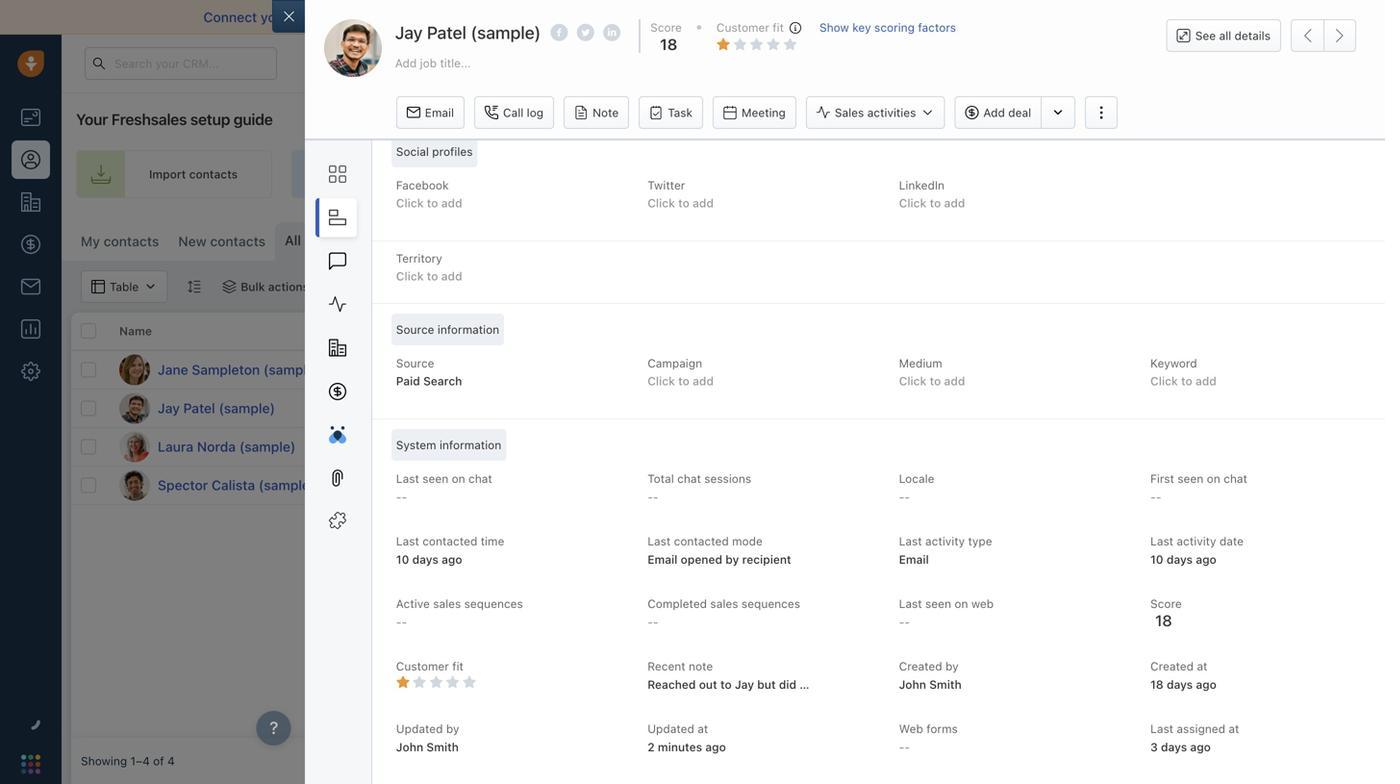 Task type: vqa. For each thing, say whether or not it's contained in the screenshot.
the left +
yes



Task type: describe. For each thing, give the bounding box(es) containing it.
information for source paid search
[[438, 323, 500, 336]]

bring
[[365, 167, 394, 181]]

customize table
[[994, 232, 1084, 245]]

recipient
[[742, 553, 791, 566]]

task button
[[639, 96, 703, 129]]

press space to select this row. row containing spectorcalista@gmail.com
[[360, 467, 1385, 505]]

container_wx8msf4aqz5i3rn1 image for bulk
[[222, 280, 236, 293]]

contacts inside button
[[1172, 232, 1220, 245]]

press space to select this row. row containing jaypatelsample@gmail.com
[[360, 390, 1385, 428]]

at for updated at
[[698, 722, 708, 736]]

activities
[[868, 106, 916, 119]]

invite your team link
[[541, 150, 738, 198]]

sales
[[835, 106, 864, 119]]

laura norda (sample)
[[158, 439, 296, 455]]

add for add job title...
[[395, 56, 417, 70]]

active
[[396, 597, 430, 611]]

press space to select this row. row containing laura norda (sample)
[[71, 428, 360, 467]]

to for + click to add
[[987, 363, 998, 377]]

⌘ o
[[523, 235, 546, 248]]

bulk actions
[[241, 280, 309, 293]]

to inside the recent note reached out to jay but did not respond.
[[721, 678, 732, 691]]

smith inside created by john smith
[[930, 678, 962, 691]]

1 horizontal spatial customer
[[717, 21, 770, 34]]

last contacted time 10 days ago
[[396, 535, 504, 566]]

laura
[[158, 439, 194, 455]]

last for last contacted mode
[[648, 535, 671, 548]]

updated by john smith
[[396, 722, 459, 754]]

patel inside "press space to select this row." row
[[183, 400, 215, 416]]

import contacts for import contacts button
[[1132, 232, 1220, 245]]

email inside last activity type email
[[899, 553, 929, 566]]

twitter
[[648, 178, 685, 192]]

0 vertical spatial fit
[[773, 21, 784, 34]]

but
[[757, 678, 776, 691]]

j image
[[119, 355, 150, 385]]

grid containing jane sampleton (sample)
[[71, 313, 1385, 738]]

import for 'import contacts' link
[[149, 167, 186, 181]]

created for john
[[899, 660, 942, 673]]

task
[[668, 106, 693, 119]]

new
[[178, 233, 207, 249]]

sequences for completed sales sequences
[[742, 597, 801, 611]]

last for last activity date
[[1151, 535, 1174, 548]]

not
[[800, 678, 818, 691]]

active sales sequences --
[[396, 597, 523, 629]]

recent
[[648, 660, 686, 673]]

2 horizontal spatial sales
[[897, 9, 930, 25]]

to for twitter click to add
[[678, 196, 690, 210]]

show
[[820, 21, 849, 34]]

add deal
[[984, 106, 1032, 119]]

invite your team
[[614, 167, 703, 181]]

contacted for days
[[423, 535, 478, 548]]

total
[[648, 472, 674, 486]]

web
[[972, 597, 994, 611]]

factors
[[918, 21, 956, 34]]

+ click to add
[[947, 363, 1022, 377]]

jay inside the recent note reached out to jay but did not respond.
[[735, 678, 754, 691]]

jay patel (sample) dialog
[[272, 0, 1385, 784]]

reached
[[648, 678, 696, 691]]

bulk actions button
[[210, 270, 321, 303]]

1 leads from the left
[[457, 167, 487, 181]]

last for last activity type
[[899, 535, 922, 548]]

title...
[[440, 56, 471, 70]]

click for + click to add
[[957, 363, 984, 377]]

on for first seen on chat
[[1207, 472, 1221, 486]]

email
[[667, 9, 701, 25]]

1 vertical spatial 18
[[1156, 611, 1172, 630]]

contact
[[1324, 232, 1366, 245]]

route leads to your team
[[830, 167, 969, 181]]

2-
[[575, 9, 589, 25]]

log
[[527, 106, 544, 119]]

click for twitter click to add
[[648, 196, 675, 210]]

name row
[[71, 313, 360, 351]]

seen for last seen on chat --
[[423, 472, 449, 486]]

guide
[[234, 110, 273, 128]]

ago for contacted
[[442, 553, 462, 566]]

facebook
[[396, 178, 449, 192]]

calista
[[212, 477, 255, 493]]

days inside created at 18 days ago
[[1167, 678, 1193, 691]]

scratch.
[[1164, 9, 1216, 25]]

twitter click to add
[[648, 178, 714, 210]]

import contacts for 'import contacts' link
[[149, 167, 238, 181]]

press space to select this row. row containing spector calista (sample)
[[71, 467, 360, 505]]

(sample) for jane sampleton (sample) link
[[263, 362, 320, 378]]

email inside button
[[425, 106, 454, 119]]

2 team from the left
[[941, 167, 969, 181]]

freshworks switcher image
[[21, 755, 40, 774]]

sales for active sales sequences --
[[433, 597, 461, 611]]

by inside last contacted mode email opened by recipient
[[726, 553, 739, 566]]

job
[[420, 56, 437, 70]]

way
[[589, 9, 614, 25]]

0 vertical spatial 18
[[660, 35, 678, 54]]

ago inside updated at 2 minutes ago
[[706, 740, 726, 754]]

campaign click to add
[[648, 357, 714, 388]]

add for twitter click to add
[[693, 196, 714, 210]]

ago inside created at 18 days ago
[[1196, 678, 1217, 691]]

1 horizontal spatial container_wx8msf4aqz5i3rn1 image
[[658, 363, 672, 377]]

first
[[1151, 472, 1175, 486]]

0 vertical spatial jay
[[395, 22, 423, 43]]

sequences for active sales sequences
[[464, 597, 523, 611]]

search
[[423, 374, 462, 388]]

chat for last seen on chat --
[[469, 472, 492, 486]]

call log button
[[474, 96, 554, 129]]

see
[[1196, 29, 1216, 42]]

row group containing janesampleton@gmail.com
[[360, 351, 1385, 505]]

row group containing jane sampleton (sample)
[[71, 351, 360, 505]]

ago for activity
[[1196, 553, 1217, 566]]

(sample) for laura norda (sample) link
[[239, 439, 296, 455]]

container_wx8msf4aqz5i3rn1 image for customize
[[975, 232, 989, 245]]

territory click to add
[[396, 252, 462, 283]]

last seen on chat --
[[396, 472, 492, 504]]

all contacts 4
[[285, 232, 377, 248]]

scoring
[[875, 21, 915, 34]]

jaypatelsample@gmail.com
[[369, 400, 517, 413]]

jay patel (sample) inside dialog
[[395, 22, 541, 43]]

add for + click to add
[[1001, 363, 1022, 377]]

jane
[[158, 362, 188, 378]]

team inside "link"
[[675, 167, 703, 181]]

last contacted mode email opened by recipient
[[648, 535, 791, 566]]

out
[[699, 678, 717, 691]]

last seen on web --
[[899, 597, 994, 629]]

add for add contact
[[1298, 232, 1321, 245]]

created by john smith
[[899, 660, 962, 691]]

created for 18
[[1151, 660, 1194, 673]]

import contacts button
[[1106, 222, 1230, 255]]

did
[[779, 678, 797, 691]]

patel inside dialog
[[427, 22, 467, 43]]

contacted for opened
[[674, 535, 729, 548]]

social profiles
[[396, 145, 473, 158]]

add for linkedin click to add
[[944, 196, 965, 210]]

to for facebook click to add
[[427, 196, 438, 210]]

note button
[[564, 96, 629, 129]]

opened
[[681, 553, 723, 566]]

bring in website leads
[[365, 167, 487, 181]]

18 button
[[655, 35, 678, 54]]

john inside updated by john smith
[[396, 740, 423, 754]]

last for last contacted time
[[396, 535, 419, 548]]

spector calista (sample) link
[[158, 476, 315, 495]]

12 more... button
[[421, 228, 514, 255]]

add for add deal
[[984, 106, 1005, 119]]

add for keyword click to add
[[1196, 374, 1217, 388]]

1
[[1255, 52, 1260, 64]]

to right mailbox
[[345, 9, 358, 25]]

ago for assigned
[[1191, 740, 1211, 754]]

key
[[853, 21, 871, 34]]

(sample) for jay patel (sample) link
[[219, 400, 275, 416]]

by for filter by
[[387, 280, 400, 293]]

updated for minutes
[[648, 722, 695, 736]]

click for campaign click to add
[[648, 374, 675, 388]]

all inside button
[[1219, 29, 1232, 42]]

actions
[[268, 280, 309, 293]]

to for medium click to add
[[930, 374, 941, 388]]

0 vertical spatial import
[[801, 9, 844, 25]]

locale
[[899, 472, 935, 486]]

call log
[[503, 106, 544, 119]]

enable
[[528, 9, 571, 25]]

keyword
[[1151, 357, 1197, 370]]

email button
[[396, 96, 465, 129]]

12 more...
[[448, 235, 503, 248]]

1 vertical spatial 4
[[167, 754, 175, 768]]

0 vertical spatial customer fit
[[717, 21, 784, 34]]

import for import contacts button
[[1132, 232, 1169, 245]]

chat for first seen on chat --
[[1224, 472, 1248, 486]]

email inside last contacted mode email opened by recipient
[[648, 553, 678, 566]]

recent note reached out to jay but did not respond.
[[648, 660, 871, 691]]

press space to select this row. row containing lauranordasample@gmail.com
[[360, 428, 1385, 467]]

0 vertical spatial of
[[651, 9, 664, 25]]

seen for last seen on web --
[[926, 597, 952, 611]]

days for assigned
[[1161, 740, 1187, 754]]

smith inside updated by john smith
[[427, 740, 459, 754]]

on for last seen on web
[[955, 597, 968, 611]]



Task type: locate. For each thing, give the bounding box(es) containing it.
1 vertical spatial of
[[153, 754, 164, 768]]

2 horizontal spatial container_wx8msf4aqz5i3rn1 image
[[975, 232, 989, 245]]

contacted inside last contacted time 10 days ago
[[423, 535, 478, 548]]

sequences
[[464, 597, 523, 611], [742, 597, 801, 611]]

last inside last seen on chat --
[[396, 472, 419, 486]]

10 for last contacted time 10 days ago
[[396, 553, 409, 566]]

days inside last contacted time 10 days ago
[[412, 553, 439, 566]]

contacted left time
[[423, 535, 478, 548]]

mode
[[732, 535, 763, 548]]

1 source from the top
[[396, 323, 434, 336]]

information down jaypatelsample@gmail.com link
[[440, 438, 502, 452]]

2 sequences from the left
[[742, 597, 801, 611]]

(sample) inside dialog
[[471, 22, 541, 43]]

1 horizontal spatial of
[[651, 9, 664, 25]]

cell
[[1226, 351, 1370, 389], [1370, 351, 1385, 389], [648, 428, 793, 466], [793, 428, 937, 466], [937, 428, 1081, 466], [1081, 428, 1226, 466], [1226, 428, 1370, 466], [1370, 428, 1385, 466], [937, 467, 1081, 504], [1370, 467, 1385, 504]]

last down system
[[396, 472, 419, 486]]

days up assigned
[[1167, 678, 1193, 691]]

to inside 'medium click to add'
[[930, 374, 941, 388]]

leads
[[457, 167, 487, 181], [866, 167, 896, 181]]

+ add task
[[658, 479, 716, 492]]

add for medium click to add
[[944, 374, 965, 388]]

days inside last assigned at 3 days ago
[[1161, 740, 1187, 754]]

container_wx8msf4aqz5i3rn1 image inside bulk actions button
[[222, 280, 236, 293]]

0 horizontal spatial sequences
[[464, 597, 523, 611]]

to inside territory click to add
[[427, 269, 438, 283]]

0 horizontal spatial chat
[[469, 472, 492, 486]]

chat inside "first seen on chat --"
[[1224, 472, 1248, 486]]

(sample) left facebook circled image
[[471, 22, 541, 43]]

1 row group from the left
[[71, 351, 360, 505]]

1 horizontal spatial 4
[[370, 234, 377, 247]]

territory
[[396, 252, 442, 265]]

last down total
[[648, 535, 671, 548]]

score down last activity date 10 days ago
[[1151, 597, 1182, 611]]

0 vertical spatial container_wx8msf4aqz5i3rn1 image
[[975, 232, 989, 245]]

at up "minutes"
[[698, 722, 708, 736]]

click down keyword in the top right of the page
[[1151, 374, 1178, 388]]

0 horizontal spatial activity
[[926, 535, 965, 548]]

1 horizontal spatial score
[[1151, 597, 1182, 611]]

chat up date at the right of page
[[1224, 472, 1248, 486]]

1 horizontal spatial patel
[[427, 22, 467, 43]]

fit left "show"
[[773, 21, 784, 34]]

to down "facebook"
[[427, 196, 438, 210]]

by inside updated by john smith
[[446, 722, 459, 736]]

0 horizontal spatial import
[[149, 167, 186, 181]]

at for created at
[[1197, 660, 1208, 673]]

add inside territory click to add
[[441, 269, 462, 283]]

0 vertical spatial source
[[396, 323, 434, 336]]

-
[[396, 490, 402, 504], [402, 490, 407, 504], [648, 490, 653, 504], [653, 490, 659, 504], [899, 490, 905, 504], [905, 490, 910, 504], [1151, 490, 1156, 504], [1156, 490, 1162, 504], [396, 615, 402, 629], [402, 615, 407, 629], [648, 615, 653, 629], [653, 615, 659, 629], [899, 615, 905, 629], [905, 615, 910, 629], [899, 740, 905, 754], [905, 740, 910, 754]]

1 vertical spatial import contacts
[[1132, 232, 1220, 245]]

sales activities button
[[806, 96, 955, 129], [806, 96, 945, 129]]

0 horizontal spatial created
[[899, 660, 942, 673]]

add for campaign click to add
[[693, 374, 714, 388]]

click inside campaign click to add
[[648, 374, 675, 388]]

mailbox
[[293, 9, 342, 25]]

days up active at left
[[412, 553, 439, 566]]

10 inside last activity date 10 days ago
[[1151, 553, 1164, 566]]

1 team from the left
[[675, 167, 703, 181]]

to inside 'keyword click to add'
[[1181, 374, 1193, 388]]

of right 1–4
[[153, 754, 164, 768]]

sequences down time
[[464, 597, 523, 611]]

linkedin circled image
[[603, 22, 621, 43]]

o
[[537, 235, 546, 248]]

to down territory
[[427, 269, 438, 283]]

click for territory click to add
[[396, 269, 424, 283]]

source up the source paid search
[[396, 323, 434, 336]]

patel
[[427, 22, 467, 43], [183, 400, 215, 416]]

source inside the source paid search
[[396, 357, 434, 370]]

last inside last seen on web --
[[899, 597, 922, 611]]

name
[[119, 324, 152, 338]]

note
[[593, 106, 619, 119]]

1 sequences from the left
[[464, 597, 523, 611]]

ago down "first seen on chat --"
[[1196, 553, 1217, 566]]

days inside last activity date 10 days ago
[[1167, 553, 1193, 566]]

add left job
[[395, 56, 417, 70]]

twitter circled image
[[577, 22, 594, 43]]

import contacts inside 'import contacts' link
[[149, 167, 238, 181]]

system information
[[396, 438, 502, 452]]

chat inside total chat sessions --
[[677, 472, 701, 486]]

1 horizontal spatial 10
[[1151, 553, 1164, 566]]

on left 'web'
[[955, 597, 968, 611]]

(sample) right calista
[[259, 477, 315, 493]]

4
[[370, 234, 377, 247], [167, 754, 175, 768]]

chat down lauranordasample@gmail.com link
[[469, 472, 492, 486]]

source up paid
[[396, 357, 434, 370]]

lauranordasample@gmail.com
[[369, 438, 533, 452]]

source for information
[[396, 323, 434, 336]]

connect your mailbox link
[[203, 9, 345, 25]]

on inside "first seen on chat --"
[[1207, 472, 1221, 486]]

to left start
[[1081, 9, 1093, 25]]

to for route leads to your team
[[899, 167, 910, 181]]

1 contacted from the left
[[423, 535, 478, 548]]

team right "invite"
[[675, 167, 703, 181]]

2 chat from the left
[[677, 472, 701, 486]]

to down linkedin
[[930, 196, 941, 210]]

updated inside updated by john smith
[[396, 722, 443, 736]]

note
[[689, 660, 713, 673]]

1 horizontal spatial jay
[[395, 22, 423, 43]]

2 horizontal spatial jay
[[735, 678, 754, 691]]

completed sales sequences --
[[648, 597, 801, 629]]

1 horizontal spatial updated
[[648, 722, 695, 736]]

last inside last assigned at 3 days ago
[[1151, 722, 1174, 736]]

connect your mailbox to improve deliverability and enable 2-way sync of email conversations. import all your sales data so you don't have to start from scratch.
[[203, 9, 1216, 25]]

you
[[984, 9, 1007, 25]]

on down lauranordasample@gmail.com link
[[452, 472, 465, 486]]

1 updated from the left
[[396, 722, 443, 736]]

at inside updated at 2 minutes ago
[[698, 722, 708, 736]]

see all details button
[[1167, 19, 1282, 52]]

information for last seen on chat --
[[440, 438, 502, 452]]

to for territory click to add
[[427, 269, 438, 283]]

fit down the active sales sequences --
[[452, 660, 464, 673]]

source
[[396, 323, 434, 336], [396, 357, 434, 370]]

0 vertical spatial all
[[847, 9, 862, 25]]

press space to select this row. row containing janesampleton@gmail.com
[[360, 351, 1385, 390]]

customer right email
[[717, 21, 770, 34]]

customer fit down the active sales sequences --
[[396, 660, 464, 673]]

(sample) for "spector calista (sample)" link
[[259, 477, 315, 493]]

sales inside the active sales sequences --
[[433, 597, 461, 611]]

0 horizontal spatial updated
[[396, 722, 443, 736]]

last inside last contacted time 10 days ago
[[396, 535, 419, 548]]

2 horizontal spatial at
[[1229, 722, 1240, 736]]

0 vertical spatial score
[[651, 21, 682, 34]]

score 18 right sync
[[651, 21, 682, 54]]

add for facebook click to add
[[441, 196, 462, 210]]

0 vertical spatial patel
[[427, 22, 467, 43]]

click for facebook click to add
[[396, 196, 424, 210]]

to inside twitter click to add
[[678, 196, 690, 210]]

import contacts inside import contacts button
[[1132, 232, 1220, 245]]

team down add deal button at the top right of page
[[941, 167, 969, 181]]

sampleton
[[192, 362, 260, 378]]

sequences inside the active sales sequences --
[[464, 597, 523, 611]]

updated inside updated at 2 minutes ago
[[648, 722, 695, 736]]

filter by button
[[321, 270, 413, 303]]

janesampleton@gmail.com link
[[369, 360, 515, 380]]

press space to select this row. row containing jay patel (sample)
[[71, 390, 360, 428]]

by for updated by john smith
[[446, 722, 459, 736]]

sales for completed sales sequences --
[[710, 597, 738, 611]]

1 horizontal spatial contacted
[[674, 535, 729, 548]]

to for keyword click to add
[[1181, 374, 1193, 388]]

2 vertical spatial jay
[[735, 678, 754, 691]]

0 vertical spatial +
[[947, 363, 954, 377]]

1 vertical spatial jay
[[158, 400, 180, 416]]

18 inside created at 18 days ago
[[1151, 678, 1164, 691]]

+
[[947, 363, 954, 377], [658, 479, 665, 492]]

last down last activity type email
[[899, 597, 922, 611]]

2 vertical spatial container_wx8msf4aqz5i3rn1 image
[[658, 363, 672, 377]]

4 up filter by
[[370, 234, 377, 247]]

container_wx8msf4aqz5i3rn1 image
[[975, 232, 989, 245], [222, 280, 236, 293], [658, 363, 672, 377]]

(sample) up spector calista (sample)
[[239, 439, 296, 455]]

activity left date at the right of page
[[1177, 535, 1217, 548]]

bring in website leads link
[[292, 150, 521, 198]]

0 horizontal spatial container_wx8msf4aqz5i3rn1 image
[[222, 280, 236, 293]]

1 vertical spatial import
[[149, 167, 186, 181]]

conversations.
[[705, 9, 798, 25]]

1 chat from the left
[[469, 472, 492, 486]]

seen down lauranordasample@gmail.com link
[[423, 472, 449, 486]]

import left the key
[[801, 9, 844, 25]]

2 horizontal spatial on
[[1207, 472, 1221, 486]]

18 down email
[[660, 35, 678, 54]]

1 vertical spatial +
[[658, 479, 665, 492]]

1 vertical spatial fit
[[452, 660, 464, 673]]

source information
[[396, 323, 500, 336]]

start
[[1097, 9, 1127, 25]]

contacted inside last contacted mode email opened by recipient
[[674, 535, 729, 548]]

0 vertical spatial 4
[[370, 234, 377, 247]]

1 horizontal spatial score 18
[[1151, 597, 1182, 630]]

1 horizontal spatial import
[[801, 9, 844, 25]]

your
[[261, 9, 289, 25], [865, 9, 893, 25], [647, 167, 672, 181], [913, 167, 938, 181]]

customer fit
[[717, 21, 784, 34], [396, 660, 464, 673]]

leads right the route
[[866, 167, 896, 181]]

activity inside last activity type email
[[926, 535, 965, 548]]

2 source from the top
[[396, 357, 434, 370]]

1 horizontal spatial leads
[[866, 167, 896, 181]]

at inside last assigned at 3 days ago
[[1229, 722, 1240, 736]]

add deal button
[[955, 96, 1041, 129]]

1 horizontal spatial all
[[1219, 29, 1232, 42]]

website
[[411, 167, 454, 181]]

seen inside "first seen on chat --"
[[1178, 472, 1204, 486]]

on inside last seen on chat --
[[452, 472, 465, 486]]

0 horizontal spatial customer
[[396, 660, 449, 673]]

1 horizontal spatial activity
[[1177, 535, 1217, 548]]

0 horizontal spatial leads
[[457, 167, 487, 181]]

updated for smith
[[396, 722, 443, 736]]

add inside "press space to select this row." row
[[669, 479, 690, 492]]

container_wx8msf4aqz5i3rn1 image inside customize table button
[[975, 232, 989, 245]]

1 vertical spatial patel
[[183, 400, 215, 416]]

1 vertical spatial score 18
[[1151, 597, 1182, 630]]

created inside created at 18 days ago
[[1151, 660, 1194, 673]]

import inside 'import contacts' link
[[149, 167, 186, 181]]

0 vertical spatial import contacts
[[149, 167, 238, 181]]

to down twitter
[[678, 196, 690, 210]]

1 horizontal spatial customer fit
[[717, 21, 784, 34]]

(sample) right sampleton on the left top of the page
[[263, 362, 320, 378]]

by inside created by john smith
[[946, 660, 959, 673]]

patel up norda
[[183, 400, 215, 416]]

0 horizontal spatial jay
[[158, 400, 180, 416]]

to right the out
[[721, 678, 732, 691]]

created inside created by john smith
[[899, 660, 942, 673]]

email down filter by
[[369, 324, 400, 338]]

2 updated from the left
[[648, 722, 695, 736]]

to down campaign
[[678, 374, 690, 388]]

customer fit right email
[[717, 21, 784, 34]]

so
[[965, 9, 980, 25]]

0 horizontal spatial score 18
[[651, 21, 682, 54]]

1 vertical spatial all
[[1219, 29, 1232, 42]]

4 inside all contacts 4
[[370, 234, 377, 247]]

last
[[396, 472, 419, 486], [396, 535, 419, 548], [648, 535, 671, 548], [899, 535, 922, 548], [1151, 535, 1174, 548], [899, 597, 922, 611], [1151, 722, 1174, 736]]

information
[[438, 323, 500, 336], [440, 438, 502, 452]]

all contacts link
[[285, 231, 360, 250]]

10 inside last contacted time 10 days ago
[[396, 553, 409, 566]]

1 horizontal spatial +
[[947, 363, 954, 377]]

john
[[1114, 363, 1141, 377], [1114, 479, 1141, 492], [899, 678, 926, 691], [396, 740, 423, 754]]

2 leads from the left
[[866, 167, 896, 181]]

activity for email
[[926, 535, 965, 548]]

0 vertical spatial score 18
[[651, 21, 682, 54]]

click inside linkedin click to add
[[899, 196, 927, 210]]

activity for 10 days ago
[[1177, 535, 1217, 548]]

2 john smith from the top
[[1114, 479, 1175, 492]]

sequences down 'recipient'
[[742, 597, 801, 611]]

created down last seen on web --
[[899, 660, 942, 673]]

days right '3'
[[1161, 740, 1187, 754]]

jay inside "press space to select this row." row
[[158, 400, 180, 416]]

created at 18 days ago
[[1151, 660, 1217, 691]]

0 horizontal spatial seen
[[423, 472, 449, 486]]

0 horizontal spatial import contacts
[[149, 167, 238, 181]]

add for territory click to add
[[441, 269, 462, 283]]

add inside "press space to select this row." row
[[1001, 363, 1022, 377]]

0 horizontal spatial of
[[153, 754, 164, 768]]

2 10 from the left
[[1151, 553, 1164, 566]]

showing 1–4 of 4
[[81, 754, 175, 768]]

john smith for spectorcalista@gmail.com
[[1114, 479, 1175, 492]]

add
[[441, 196, 462, 210], [693, 196, 714, 210], [944, 196, 965, 210], [441, 269, 462, 283], [1001, 363, 1022, 377], [693, 374, 714, 388], [944, 374, 965, 388], [1196, 374, 1217, 388]]

last for last seen on chat
[[396, 472, 419, 486]]

seen inside last seen on chat --
[[423, 472, 449, 486]]

system
[[396, 438, 436, 452]]

jay patel (sample) up title... at top
[[395, 22, 541, 43]]

1 horizontal spatial at
[[1197, 660, 1208, 673]]

1 vertical spatial customer
[[396, 660, 449, 673]]

your inside "link"
[[647, 167, 672, 181]]

filter
[[355, 280, 384, 293]]

spector calista (sample)
[[158, 477, 315, 493]]

press space to select this row. row containing jane sampleton (sample)
[[71, 351, 360, 390]]

0 horizontal spatial customer fit
[[396, 660, 464, 673]]

seen
[[423, 472, 449, 486], [1178, 472, 1204, 486], [926, 597, 952, 611]]

grid
[[71, 313, 1385, 738]]

10 up active at left
[[396, 553, 409, 566]]

activity inside last activity date 10 days ago
[[1177, 535, 1217, 548]]

ago up the active sales sequences --
[[442, 553, 462, 566]]

of right sync
[[651, 9, 664, 25]]

ago inside last contacted time 10 days ago
[[442, 553, 462, 566]]

import down 'your freshsales setup guide'
[[149, 167, 186, 181]]

10 down first
[[1151, 553, 1164, 566]]

email up social profiles
[[425, 106, 454, 119]]

row group
[[71, 351, 360, 505], [360, 351, 1385, 505]]

1 horizontal spatial sales
[[710, 597, 738, 611]]

1 vertical spatial john smith
[[1114, 479, 1175, 492]]

click inside "press space to select this row." row
[[957, 363, 984, 377]]

1 horizontal spatial on
[[955, 597, 968, 611]]

show key scoring factors link
[[820, 19, 956, 55]]

at inside created at 18 days ago
[[1197, 660, 1208, 673]]

add left task
[[669, 479, 690, 492]]

import inside import contacts button
[[1132, 232, 1169, 245]]

improve
[[362, 9, 413, 25]]

(sample) down jane sampleton (sample) link
[[219, 400, 275, 416]]

2 vertical spatial import
[[1132, 232, 1169, 245]]

0 vertical spatial jay patel (sample)
[[395, 22, 541, 43]]

spectorcalista@gmail.com link
[[369, 475, 512, 496]]

click down linkedin
[[899, 196, 927, 210]]

import right table
[[1132, 232, 1169, 245]]

click inside facebook click to add
[[396, 196, 424, 210]]

0 horizontal spatial on
[[452, 472, 465, 486]]

add inside campaign click to add
[[693, 374, 714, 388]]

1 vertical spatial information
[[440, 438, 502, 452]]

on right first
[[1207, 472, 1221, 486]]

to right 'medium click to add'
[[987, 363, 998, 377]]

last up active at left
[[396, 535, 419, 548]]

10 for last activity date 10 days ago
[[1151, 553, 1164, 566]]

at up assigned
[[1197, 660, 1208, 673]]

import contacts group
[[1106, 222, 1263, 255]]

days for activity
[[1167, 553, 1193, 566]]

janesampleton@gmail.com
[[369, 361, 515, 375]]

add left contact
[[1298, 232, 1321, 245]]

seen right first
[[1178, 472, 1204, 486]]

ago up assigned
[[1196, 678, 1217, 691]]

2 horizontal spatial seen
[[1178, 472, 1204, 486]]

click for keyword click to add
[[1151, 374, 1178, 388]]

customer down active at left
[[396, 660, 449, 673]]

1 vertical spatial source
[[396, 357, 434, 370]]

1 vertical spatial score
[[1151, 597, 1182, 611]]

add contact button
[[1272, 222, 1376, 255]]

ago inside last activity date 10 days ago
[[1196, 553, 1217, 566]]

last for last seen on web
[[899, 597, 922, 611]]

last down locale --
[[899, 535, 922, 548]]

add contact
[[1298, 232, 1366, 245]]

to inside "press space to select this row." row
[[987, 363, 998, 377]]

contacted up opened
[[674, 535, 729, 548]]

+ left task
[[658, 479, 665, 492]]

email up last seen on web --
[[899, 553, 929, 566]]

to right the route
[[899, 167, 910, 181]]

last down first
[[1151, 535, 1174, 548]]

18 up '3'
[[1151, 678, 1164, 691]]

0 horizontal spatial 4
[[167, 754, 175, 768]]

to inside campaign click to add
[[678, 374, 690, 388]]

add inside 'medium click to add'
[[944, 374, 965, 388]]

chat inside last seen on chat --
[[469, 472, 492, 486]]

to inside linkedin click to add
[[930, 196, 941, 210]]

add inside twitter click to add
[[693, 196, 714, 210]]

showing
[[81, 754, 127, 768]]

ago
[[442, 553, 462, 566], [1196, 553, 1217, 566], [1196, 678, 1217, 691], [706, 740, 726, 754], [1191, 740, 1211, 754]]

press space to select this row. row
[[71, 351, 360, 390], [360, 351, 1385, 390], [71, 390, 360, 428], [360, 390, 1385, 428], [71, 428, 360, 467], [360, 428, 1385, 467], [71, 467, 360, 505], [360, 467, 1385, 505]]

sequences inside completed sales sequences --
[[742, 597, 801, 611]]

2
[[648, 740, 655, 754]]

1 horizontal spatial jay patel (sample)
[[395, 22, 541, 43]]

0 horizontal spatial score
[[651, 21, 682, 34]]

2 row group from the left
[[360, 351, 1385, 505]]

facebook circled image
[[551, 22, 568, 43]]

john inside created by john smith
[[899, 678, 926, 691]]

jay patel (sample) link
[[158, 399, 275, 418]]

1 horizontal spatial chat
[[677, 472, 701, 486]]

in
[[397, 167, 407, 181]]

information up janesampleton@gmail.com
[[438, 323, 500, 336]]

ago right "minutes"
[[706, 740, 726, 754]]

smith
[[1144, 363, 1175, 377], [1144, 479, 1175, 492], [930, 678, 962, 691], [427, 740, 459, 754]]

leads down profiles at the top left
[[457, 167, 487, 181]]

add inside facebook click to add
[[441, 196, 462, 210]]

1 10 from the left
[[396, 553, 409, 566]]

total chat sessions --
[[648, 472, 752, 504]]

last inside last contacted mode email opened by recipient
[[648, 535, 671, 548]]

john smith for janesampleton@gmail.com
[[1114, 363, 1175, 377]]

click inside 'medium click to add'
[[899, 374, 927, 388]]

last for last assigned at
[[1151, 722, 1174, 736]]

last up '3'
[[1151, 722, 1174, 736]]

click for medium click to add
[[899, 374, 927, 388]]

4 right 1–4
[[167, 754, 175, 768]]

1 created from the left
[[899, 660, 942, 673]]

1 activity from the left
[[926, 535, 965, 548]]

1 horizontal spatial created
[[1151, 660, 1194, 673]]

seen inside last seen on web --
[[926, 597, 952, 611]]

score up 18 button
[[651, 21, 682, 34]]

created up assigned
[[1151, 660, 1194, 673]]

jay
[[395, 22, 423, 43], [158, 400, 180, 416], [735, 678, 754, 691]]

by for created by john smith
[[946, 660, 959, 673]]

add inside linkedin click to add
[[944, 196, 965, 210]]

at right assigned
[[1229, 722, 1240, 736]]

0 horizontal spatial fit
[[452, 660, 464, 673]]

s image
[[119, 470, 150, 501]]

last activity date 10 days ago
[[1151, 535, 1244, 566]]

click inside territory click to add
[[396, 269, 424, 283]]

sales inside completed sales sequences --
[[710, 597, 738, 611]]

1 horizontal spatial team
[[941, 167, 969, 181]]

days
[[412, 553, 439, 566], [1167, 553, 1193, 566], [1167, 678, 1193, 691], [1161, 740, 1187, 754]]

0 horizontal spatial all
[[847, 9, 862, 25]]

0 horizontal spatial jay patel (sample)
[[158, 400, 275, 416]]

0 horizontal spatial at
[[698, 722, 708, 736]]

add inside 'keyword click to add'
[[1196, 374, 1217, 388]]

seen left 'web'
[[926, 597, 952, 611]]

2 contacted from the left
[[674, 535, 729, 548]]

3 chat from the left
[[1224, 472, 1248, 486]]

2 horizontal spatial import
[[1132, 232, 1169, 245]]

don't
[[1010, 9, 1044, 25]]

2 activity from the left
[[1177, 535, 1217, 548]]

1 horizontal spatial sequences
[[742, 597, 801, 611]]

click for linkedin click to add
[[899, 196, 927, 210]]

jay patel (sample) up norda
[[158, 400, 275, 416]]

email inside grid
[[369, 324, 400, 338]]

2 horizontal spatial chat
[[1224, 472, 1248, 486]]

source for paid
[[396, 357, 434, 370]]

1 vertical spatial jay patel (sample)
[[158, 400, 275, 416]]

on inside last seen on web --
[[955, 597, 968, 611]]

days down "first seen on chat --"
[[1167, 553, 1193, 566]]

+ for + click to add
[[947, 363, 954, 377]]

click down "facebook"
[[396, 196, 424, 210]]

0 horizontal spatial contacted
[[423, 535, 478, 548]]

0 vertical spatial customer
[[717, 21, 770, 34]]

customer
[[717, 21, 770, 34], [396, 660, 449, 673]]

0 horizontal spatial team
[[675, 167, 703, 181]]

click down territory
[[396, 269, 424, 283]]

time
[[481, 535, 504, 548]]

1 vertical spatial customer fit
[[396, 660, 464, 673]]

ago down assigned
[[1191, 740, 1211, 754]]

assigned
[[1177, 722, 1226, 736]]

0 vertical spatial information
[[438, 323, 500, 336]]

to inside route leads to your team link
[[899, 167, 910, 181]]

click down twitter
[[648, 196, 675, 210]]

patel up title... at top
[[427, 22, 467, 43]]

0 vertical spatial john smith
[[1114, 363, 1175, 377]]

to inside facebook click to add
[[427, 196, 438, 210]]

2 created from the left
[[1151, 660, 1194, 673]]

minutes
[[658, 740, 702, 754]]

ago inside last assigned at 3 days ago
[[1191, 740, 1211, 754]]

0 horizontal spatial 10
[[396, 553, 409, 566]]

0 horizontal spatial sales
[[433, 597, 461, 611]]

web
[[899, 722, 924, 736]]

email left opened
[[648, 553, 678, 566]]

to for campaign click to add
[[678, 374, 690, 388]]

+ right the medium
[[947, 363, 954, 377]]

call
[[503, 106, 524, 119]]

days for contacted
[[412, 553, 439, 566]]

1 john smith from the top
[[1114, 363, 1175, 377]]

Search your CRM... text field
[[85, 47, 277, 80]]

to down keyword in the top right of the page
[[1181, 374, 1193, 388]]

click down the medium
[[899, 374, 927, 388]]

on for last seen on chat
[[452, 472, 465, 486]]

jay up job
[[395, 22, 423, 43]]

to down the medium
[[930, 374, 941, 388]]

last assigned at 3 days ago
[[1151, 722, 1240, 754]]

l image
[[119, 432, 150, 462]]

click inside 'keyword click to add'
[[1151, 374, 1178, 388]]

last inside last activity date 10 days ago
[[1151, 535, 1174, 548]]

1 vertical spatial container_wx8msf4aqz5i3rn1 image
[[222, 280, 236, 293]]

norda
[[197, 439, 236, 455]]

forms
[[927, 722, 958, 736]]

2 vertical spatial 18
[[1151, 678, 1164, 691]]

jay right j icon
[[158, 400, 180, 416]]

by inside button
[[387, 280, 400, 293]]

j image
[[119, 393, 150, 424]]

+ for + add task
[[658, 479, 665, 492]]

close image
[[1357, 13, 1366, 22]]

seen for first seen on chat --
[[1178, 472, 1204, 486]]

details
[[1235, 29, 1271, 42]]

click inside twitter click to add
[[648, 196, 675, 210]]

import all your sales data link
[[801, 9, 965, 25]]

0 horizontal spatial patel
[[183, 400, 215, 416]]

1 horizontal spatial fit
[[773, 21, 784, 34]]

to for linkedin click to add
[[930, 196, 941, 210]]

last inside last activity type email
[[899, 535, 922, 548]]

source paid search
[[396, 357, 462, 388]]

12
[[448, 235, 460, 248]]



